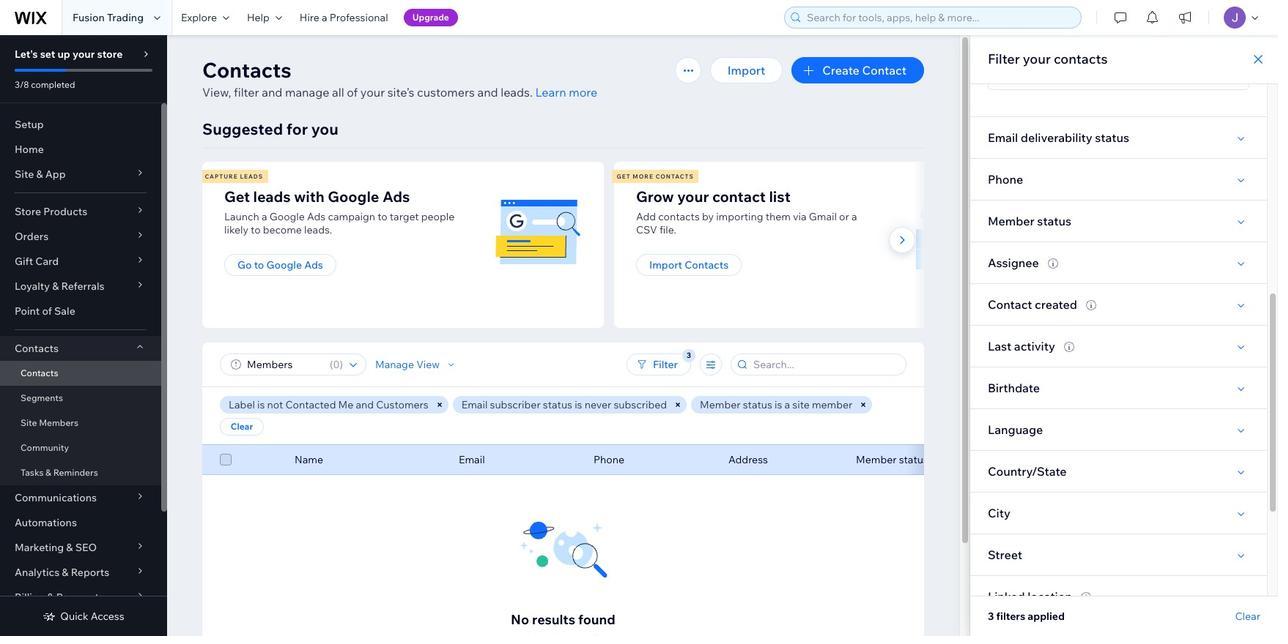 Task type: locate. For each thing, give the bounding box(es) containing it.
and right customers
[[477, 85, 498, 100]]

1 vertical spatial site
[[21, 418, 37, 429]]

contacts down by
[[685, 259, 729, 272]]

& for billing
[[47, 591, 54, 605]]

is left not
[[257, 399, 265, 412]]

1 vertical spatial member
[[700, 399, 741, 412]]

1 horizontal spatial member
[[856, 454, 897, 467]]

0 vertical spatial email
[[988, 130, 1018, 145]]

campaign
[[328, 210, 375, 224]]

1 vertical spatial email
[[461, 399, 488, 412]]

help button
[[238, 0, 291, 35]]

ads inside "button"
[[304, 259, 323, 272]]

manage
[[285, 85, 329, 100]]

0 vertical spatial import
[[728, 63, 765, 78]]

list
[[200, 162, 1022, 328]]

reminders
[[53, 468, 98, 479]]

0 horizontal spatial contacts
[[658, 210, 700, 224]]

a right the or on the top of page
[[851, 210, 857, 224]]

0 horizontal spatial member
[[700, 399, 741, 412]]

leads. inside contacts view, filter and manage all of your site's customers and leads. learn more
[[501, 85, 533, 100]]

0 horizontal spatial leads.
[[304, 224, 332, 237]]

site down home
[[15, 168, 34, 181]]

3/8 completed
[[15, 79, 75, 90]]

Unsaved view field
[[243, 355, 325, 375]]

0 horizontal spatial is
[[257, 399, 265, 412]]

is left never
[[575, 399, 582, 412]]

leads. down with
[[304, 224, 332, 237]]

view,
[[202, 85, 231, 100]]

1 horizontal spatial and
[[356, 399, 374, 412]]

people
[[421, 210, 455, 224]]

status
[[1095, 130, 1129, 145], [1037, 214, 1071, 229], [543, 399, 572, 412], [743, 399, 772, 412], [899, 454, 928, 467]]

& inside popup button
[[52, 280, 59, 293]]

explore
[[181, 11, 217, 24]]

contacts down point of sale at the top left
[[15, 342, 59, 355]]

2 horizontal spatial member
[[988, 214, 1035, 229]]

google inside "button"
[[266, 259, 302, 272]]

import contacts
[[649, 259, 729, 272]]

1 horizontal spatial leads.
[[501, 85, 533, 100]]

reports
[[71, 566, 109, 580]]

member
[[988, 214, 1035, 229], [700, 399, 741, 412], [856, 454, 897, 467]]

billing & payments button
[[0, 586, 161, 610]]

1 horizontal spatial member status
[[988, 214, 1071, 229]]

phone down deliverability
[[988, 172, 1023, 187]]

& inside dropdown button
[[66, 542, 73, 555]]

site inside site members link
[[21, 418, 37, 429]]

members
[[39, 418, 78, 429]]

import for import
[[728, 63, 765, 78]]

and
[[262, 85, 282, 100], [477, 85, 498, 100], [356, 399, 374, 412]]

of
[[347, 85, 358, 100], [42, 305, 52, 318]]

member
[[812, 399, 853, 412]]

1 vertical spatial member status
[[856, 454, 928, 467]]

loyalty & referrals
[[15, 280, 104, 293]]

0 horizontal spatial filter
[[653, 358, 678, 372]]

set
[[40, 48, 55, 61]]

0 vertical spatial of
[[347, 85, 358, 100]]

1 horizontal spatial import
[[728, 63, 765, 78]]

contacts up filter at top left
[[202, 57, 291, 83]]

import inside button
[[728, 63, 765, 78]]

last
[[988, 339, 1011, 354]]

trading
[[107, 11, 144, 24]]

& inside 'popup button'
[[47, 591, 54, 605]]

Select an option field
[[993, 64, 1228, 89]]

0 vertical spatial clear
[[231, 421, 253, 432]]

site inside site & app dropdown button
[[15, 168, 34, 181]]

and right filter at top left
[[262, 85, 282, 100]]

0 horizontal spatial of
[[42, 305, 52, 318]]

2 vertical spatial member
[[856, 454, 897, 467]]

site down segments
[[21, 418, 37, 429]]

&
[[36, 168, 43, 181], [52, 280, 59, 293], [46, 468, 51, 479], [66, 542, 73, 555], [62, 566, 69, 580], [47, 591, 54, 605]]

point
[[15, 305, 40, 318]]

fusion
[[73, 11, 105, 24]]

location
[[1027, 590, 1072, 605]]

filter
[[988, 51, 1020, 67], [653, 358, 678, 372]]

Search for tools, apps, help & more... field
[[802, 7, 1076, 28]]

your inside sidebar "element"
[[73, 48, 95, 61]]

let's
[[15, 48, 38, 61]]

import inside button
[[649, 259, 682, 272]]

contacts inside contacts view, filter and manage all of your site's customers and leads. learn more
[[202, 57, 291, 83]]

of left sale
[[42, 305, 52, 318]]

2 vertical spatial google
[[266, 259, 302, 272]]

contacts
[[1054, 51, 1108, 67], [658, 210, 700, 224]]

google down the 'leads'
[[269, 210, 305, 224]]

0 horizontal spatial import
[[649, 259, 682, 272]]

google down become
[[266, 259, 302, 272]]

analytics & reports button
[[0, 561, 161, 586]]

& left app
[[36, 168, 43, 181]]

1 vertical spatial clear
[[1235, 610, 1260, 624]]

1 vertical spatial leads.
[[304, 224, 332, 237]]

store
[[15, 205, 41, 218]]

segments
[[21, 393, 63, 404]]

seo
[[75, 542, 97, 555]]

upgrade button
[[404, 9, 458, 26]]

& left seo
[[66, 542, 73, 555]]

launch
[[224, 210, 259, 224]]

no results found
[[511, 612, 615, 629]]

filter for filter
[[653, 358, 678, 372]]

help
[[247, 11, 270, 24]]

contact down assignee
[[988, 298, 1032, 312]]

& right billing
[[47, 591, 54, 605]]

automations link
[[0, 511, 161, 536]]

2 is from the left
[[575, 399, 582, 412]]

filter for filter your contacts
[[988, 51, 1020, 67]]

& right loyalty
[[52, 280, 59, 293]]

& inside 'dropdown button'
[[62, 566, 69, 580]]

google up "campaign"
[[328, 188, 379, 206]]

leads. left learn
[[501, 85, 533, 100]]

segments link
[[0, 386, 161, 411]]

site for site & app
[[15, 168, 34, 181]]

country/state
[[988, 465, 1067, 479]]

deliverability
[[1021, 130, 1092, 145]]

1 horizontal spatial contact
[[988, 298, 1032, 312]]

to
[[378, 210, 387, 224], [251, 224, 261, 237], [254, 259, 264, 272]]

1 vertical spatial import
[[649, 259, 682, 272]]

0 vertical spatial leads.
[[501, 85, 533, 100]]

tasks & reminders
[[21, 468, 98, 479]]

contact inside button
[[862, 63, 906, 78]]

import button
[[710, 57, 783, 84]]

ads down get leads with google ads launch a google ads campaign to target people likely to become leads.
[[304, 259, 323, 272]]

1 horizontal spatial phone
[[988, 172, 1023, 187]]

get more contacts
[[617, 173, 694, 180]]

contact right create
[[862, 63, 906, 78]]

1 vertical spatial contact
[[988, 298, 1032, 312]]

and right me
[[356, 399, 374, 412]]

0 horizontal spatial clear
[[231, 421, 253, 432]]

1 vertical spatial contacts
[[658, 210, 700, 224]]

site members
[[21, 418, 78, 429]]

filters
[[996, 610, 1025, 624]]

0 horizontal spatial clear button
[[220, 418, 264, 436]]

contact
[[712, 188, 766, 206]]

more
[[569, 85, 597, 100]]

1 horizontal spatial contacts
[[1054, 51, 1108, 67]]

a down the 'leads'
[[262, 210, 267, 224]]

site members link
[[0, 411, 161, 436]]

0 vertical spatial clear button
[[220, 418, 264, 436]]

filter inside button
[[653, 358, 678, 372]]

grow your contact list add contacts by importing them via gmail or a csv file.
[[636, 188, 857, 237]]

is left "site"
[[775, 399, 782, 412]]

2 vertical spatial ads
[[304, 259, 323, 272]]

None checkbox
[[220, 451, 232, 469]]

marketing & seo button
[[0, 536, 161, 561]]

not
[[267, 399, 283, 412]]

setup
[[15, 118, 44, 131]]

0 vertical spatial contact
[[862, 63, 906, 78]]

1 horizontal spatial of
[[347, 85, 358, 100]]

& for loyalty
[[52, 280, 59, 293]]

clear for rightmost clear button
[[1235, 610, 1260, 624]]

leads
[[253, 188, 291, 206]]

1 horizontal spatial is
[[575, 399, 582, 412]]

clear inside button
[[231, 421, 253, 432]]

of right all
[[347, 85, 358, 100]]

community link
[[0, 436, 161, 461]]

1 horizontal spatial clear
[[1235, 610, 1260, 624]]

ads down with
[[307, 210, 326, 224]]

0 horizontal spatial phone
[[594, 454, 624, 467]]

google
[[328, 188, 379, 206], [269, 210, 305, 224], [266, 259, 302, 272]]

email deliverability status
[[988, 130, 1129, 145]]

go to google ads button
[[224, 254, 336, 276]]

add
[[636, 210, 656, 224]]

1 vertical spatial of
[[42, 305, 52, 318]]

& left reports
[[62, 566, 69, 580]]

& inside dropdown button
[[36, 168, 43, 181]]

activity
[[1014, 339, 1055, 354]]

me
[[338, 399, 353, 412]]

0 horizontal spatial and
[[262, 85, 282, 100]]

go
[[237, 259, 252, 272]]

completed
[[31, 79, 75, 90]]

fusion trading
[[73, 11, 144, 24]]

language
[[988, 423, 1043, 437]]

to right go
[[254, 259, 264, 272]]

gmail
[[809, 210, 837, 224]]

1 horizontal spatial clear button
[[1235, 610, 1260, 624]]

1 vertical spatial filter
[[653, 358, 678, 372]]

filter button
[[627, 354, 691, 376]]

0 vertical spatial ads
[[383, 188, 410, 206]]

your inside contacts view, filter and manage all of your site's customers and leads. learn more
[[360, 85, 385, 100]]

contacts inside button
[[685, 259, 729, 272]]

communications button
[[0, 486, 161, 511]]

import for import contacts
[[649, 259, 682, 272]]

0 vertical spatial site
[[15, 168, 34, 181]]

ads up target
[[383, 188, 410, 206]]

all
[[332, 85, 344, 100]]

& right tasks
[[46, 468, 51, 479]]

1 vertical spatial ads
[[307, 210, 326, 224]]

3 is from the left
[[775, 399, 782, 412]]

0 vertical spatial filter
[[988, 51, 1020, 67]]

or
[[839, 210, 849, 224]]

gift
[[15, 255, 33, 268]]

sale
[[54, 305, 75, 318]]

setup link
[[0, 112, 161, 137]]

create contact button
[[792, 57, 924, 84]]

3 filters applied
[[988, 610, 1065, 624]]

2 horizontal spatial is
[[775, 399, 782, 412]]

0 horizontal spatial contact
[[862, 63, 906, 78]]

birthdate
[[988, 381, 1040, 396]]

1 vertical spatial clear button
[[1235, 610, 1260, 624]]

gift card button
[[0, 249, 161, 274]]

upgrade
[[412, 12, 449, 23]]

go to google ads
[[237, 259, 323, 272]]

1 horizontal spatial filter
[[988, 51, 1020, 67]]

phone down never
[[594, 454, 624, 467]]

clear button
[[220, 418, 264, 436], [1235, 610, 1260, 624]]

customers
[[376, 399, 428, 412]]

1 is from the left
[[257, 399, 265, 412]]



Task type: vqa. For each thing, say whether or not it's contained in the screenshot.
)
yes



Task type: describe. For each thing, give the bounding box(es) containing it.
manage view
[[375, 358, 440, 372]]

point of sale
[[15, 305, 75, 318]]

list containing get leads with google ads
[[200, 162, 1022, 328]]

3
[[988, 610, 994, 624]]

( 0 )
[[330, 358, 343, 372]]

analytics
[[15, 566, 59, 580]]

learn
[[535, 85, 566, 100]]

applied
[[1028, 610, 1065, 624]]

get
[[224, 188, 250, 206]]

of inside contacts view, filter and manage all of your site's customers and leads. learn more
[[347, 85, 358, 100]]

loyalty
[[15, 280, 50, 293]]

a right hire
[[322, 11, 327, 24]]

payments
[[56, 591, 104, 605]]

3/8
[[15, 79, 29, 90]]

access
[[91, 610, 124, 624]]

never
[[585, 399, 611, 412]]

manage view button
[[375, 358, 457, 372]]

address
[[728, 454, 768, 467]]

view
[[416, 358, 440, 372]]

to right likely
[[251, 224, 261, 237]]

quick
[[60, 610, 88, 624]]

hire
[[300, 11, 319, 24]]

suggested
[[202, 119, 283, 138]]

orders button
[[0, 224, 161, 249]]

hire a professional
[[300, 11, 388, 24]]

suggested for you
[[202, 119, 338, 138]]

site's
[[387, 85, 414, 100]]

you
[[311, 119, 338, 138]]

them
[[766, 210, 791, 224]]

grow
[[636, 188, 674, 206]]

& for marketing
[[66, 542, 73, 555]]

your inside grow your contact list add contacts by importing them via gmail or a csv file.
[[677, 188, 709, 206]]

billing & payments
[[15, 591, 104, 605]]

1 vertical spatial phone
[[594, 454, 624, 467]]

2 horizontal spatial and
[[477, 85, 498, 100]]

0 vertical spatial phone
[[988, 172, 1023, 187]]

assignee
[[988, 256, 1039, 270]]

to inside "button"
[[254, 259, 264, 272]]

store products
[[15, 205, 87, 218]]

quick access button
[[43, 610, 124, 624]]

target
[[390, 210, 419, 224]]

tasks & reminders link
[[0, 461, 161, 486]]

contacts link
[[0, 361, 161, 386]]

clear for top clear button
[[231, 421, 253, 432]]

gift card
[[15, 255, 59, 268]]

referrals
[[61, 280, 104, 293]]

subscribed
[[614, 399, 667, 412]]

become
[[263, 224, 302, 237]]

by
[[702, 210, 714, 224]]

a inside get leads with google ads launch a google ads campaign to target people likely to become leads.
[[262, 210, 267, 224]]

get
[[617, 173, 631, 180]]

store
[[97, 48, 123, 61]]

home link
[[0, 137, 161, 162]]

Search... field
[[749, 355, 901, 375]]

store products button
[[0, 199, 161, 224]]

city
[[988, 506, 1010, 521]]

import contacts button
[[636, 254, 742, 276]]

learn more button
[[535, 84, 597, 101]]

0 vertical spatial member
[[988, 214, 1035, 229]]

of inside sidebar "element"
[[42, 305, 52, 318]]

leads. inside get leads with google ads launch a google ads campaign to target people likely to become leads.
[[304, 224, 332, 237]]

email subscriber status is never subscribed
[[461, 399, 667, 412]]

& for site
[[36, 168, 43, 181]]

a inside grow your contact list add contacts by importing them via gmail or a csv file.
[[851, 210, 857, 224]]

filter your contacts
[[988, 51, 1108, 67]]

name
[[295, 454, 323, 467]]

contacts
[[656, 173, 694, 180]]

& for analytics
[[62, 566, 69, 580]]

to left target
[[378, 210, 387, 224]]

contacts button
[[0, 336, 161, 361]]

label is not contacted me and customers
[[229, 399, 428, 412]]

marketing
[[15, 542, 64, 555]]

0 vertical spatial google
[[328, 188, 379, 206]]

sidebar element
[[0, 35, 167, 637]]

let's set up your store
[[15, 48, 123, 61]]

)
[[340, 358, 343, 372]]

products
[[43, 205, 87, 218]]

1 vertical spatial google
[[269, 210, 305, 224]]

professional
[[330, 11, 388, 24]]

filter
[[234, 85, 259, 100]]

point of sale link
[[0, 299, 161, 324]]

orders
[[15, 230, 49, 243]]

& for tasks
[[46, 468, 51, 479]]

a left "site"
[[785, 399, 790, 412]]

quick access
[[60, 610, 124, 624]]

csv
[[636, 224, 657, 237]]

0 vertical spatial contacts
[[1054, 51, 1108, 67]]

contact created
[[988, 298, 1077, 312]]

2 vertical spatial email
[[459, 454, 485, 467]]

contacts inside popup button
[[15, 342, 59, 355]]

get leads with google ads launch a google ads campaign to target people likely to become leads.
[[224, 188, 455, 237]]

email for email deliverability status
[[988, 130, 1018, 145]]

site for site members
[[21, 418, 37, 429]]

up
[[58, 48, 70, 61]]

subscriber
[[490, 399, 541, 412]]

contacts up segments
[[21, 368, 58, 379]]

email for email subscriber status is never subscribed
[[461, 399, 488, 412]]

linked
[[988, 590, 1025, 605]]

community
[[21, 443, 69, 454]]

0 vertical spatial member status
[[988, 214, 1071, 229]]

manage
[[375, 358, 414, 372]]

tasks
[[21, 468, 44, 479]]

contacts inside grow your contact list add contacts by importing them via gmail or a csv file.
[[658, 210, 700, 224]]

marketing & seo
[[15, 542, 97, 555]]

0 horizontal spatial member status
[[856, 454, 928, 467]]



